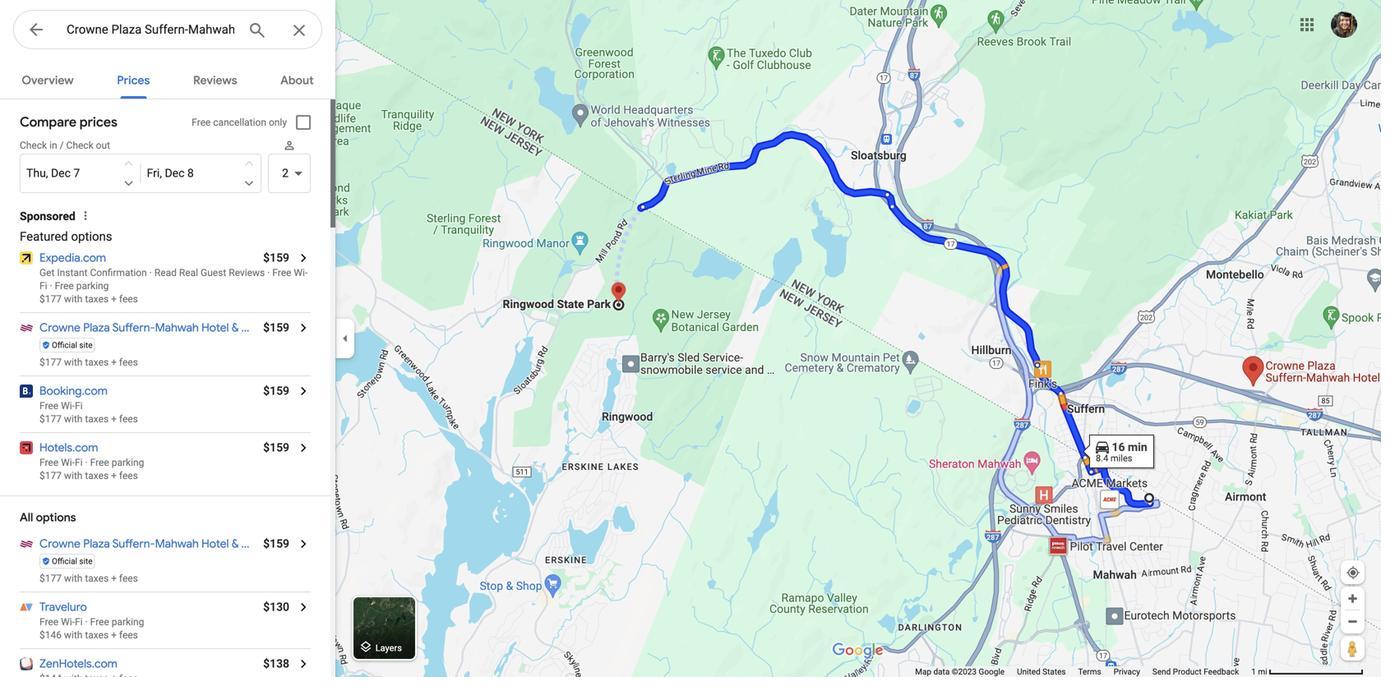 Task type: locate. For each thing, give the bounding box(es) containing it.
·
[[149, 267, 152, 279], [267, 267, 270, 279], [50, 280, 52, 292], [85, 457, 88, 469], [85, 617, 88, 628]]

2 taxes from the top
[[85, 357, 109, 368]]

3 $159 from the top
[[263, 384, 289, 398]]

get instant confirmation · read real guest reviews · free wi- fi · free parking $177 with taxes + fees
[[39, 267, 308, 305]]

1 with from the top
[[64, 294, 83, 305]]

taxes down booking.com
[[85, 414, 109, 425]]

$177 inside free wi-fi · free parking $177 with taxes + fees
[[39, 470, 62, 482]]

parking inside "free wi-fi · free parking $146 with taxes + fees"
[[112, 617, 144, 628]]

reviews up free cancellation only
[[193, 73, 237, 88]]

· down traveluro
[[85, 617, 88, 628]]

show street view coverage image
[[1341, 636, 1365, 661]]

· inside "free wi-fi · free parking $146 with taxes + fees"
[[85, 617, 88, 628]]

+ up zenhotels.com
[[111, 630, 117, 641]]

fees right $146
[[119, 630, 138, 641]]

0 vertical spatial reviews
[[193, 73, 237, 88]]

4 $159 from the top
[[263, 441, 289, 455]]

none field inside 'crowne plaza suffern-mahwah hotel…' field
[[67, 20, 234, 39]]

· down hotels.com
[[85, 457, 88, 469]]

$177 inside get instant confirmation · read real guest reviews · free wi- fi · free parking $177 with taxes + fees
[[39, 294, 62, 305]]

wi- for traveluro
[[61, 617, 75, 628]]

options
[[71, 229, 112, 244], [36, 511, 76, 525]]

google
[[979, 667, 1005, 677]]

wi- inside free wi-fi $177 with taxes + fees
[[61, 400, 75, 412]]

+ up free wi-fi $177 with taxes + fees
[[111, 357, 117, 368]]

out
[[96, 140, 110, 151]]

options for all options
[[36, 511, 76, 525]]

official up traveluro
[[52, 557, 77, 567]]

fees down free wi-fi $177 with taxes + fees
[[119, 470, 138, 482]]

1 $177 with taxes + fees from the top
[[39, 357, 138, 368]]

check
[[20, 140, 47, 151], [66, 140, 93, 151]]

3 fees from the top
[[119, 414, 138, 425]]

1 vertical spatial official
[[52, 557, 77, 567]]

footer containing map data ©2023 google
[[915, 667, 1252, 678]]

0 vertical spatial official
[[52, 340, 77, 350]]

parking
[[76, 280, 109, 292], [112, 457, 144, 469], [112, 617, 144, 628]]

tab list
[[0, 59, 335, 99]]

fi
[[39, 280, 47, 292], [75, 400, 83, 412], [75, 457, 83, 469], [75, 617, 83, 628]]

crowne plaza suffern-mahwah hotel & conference center, an ihg hotel. koi lounge & flagstone restaurant main content
[[0, 59, 335, 678]]

set check in one day later image
[[121, 176, 136, 191]]

dec left the 8
[[165, 167, 185, 180]]

fees up free wi-fi $177 with taxes + fees
[[119, 357, 138, 368]]

get
[[39, 267, 55, 279]]

options up expedia.com
[[71, 229, 112, 244]]

set check out one day later image
[[242, 176, 257, 191]]

overview button
[[9, 59, 87, 99]]

check in / check out
[[20, 140, 110, 151]]

wi- for booking.com
[[61, 400, 75, 412]]

+ up free wi-fi · free parking $177 with taxes + fees at the bottom left
[[111, 414, 117, 425]]

6 + from the top
[[111, 630, 117, 641]]

taxes up traveluro
[[85, 573, 109, 585]]

fi down get
[[39, 280, 47, 292]]

parking up zenhotels.com
[[112, 617, 144, 628]]

4 with from the top
[[64, 470, 83, 482]]

map data ©2023 google
[[915, 667, 1005, 677]]

· inside free wi-fi · free parking $177 with taxes + fees
[[85, 457, 88, 469]]

all
[[20, 511, 33, 525]]

fi for booking.com
[[75, 400, 83, 412]]

6 taxes from the top
[[85, 630, 109, 641]]

$177 down get
[[39, 294, 62, 305]]

4 $177 from the top
[[39, 470, 62, 482]]

8
[[187, 167, 194, 180]]

map
[[915, 667, 932, 677]]

real
[[179, 267, 198, 279]]

feedback
[[1204, 667, 1239, 677]]

zenhotels.com
[[39, 657, 118, 672]]

options right all
[[36, 511, 76, 525]]

reviews
[[193, 73, 237, 88], [229, 267, 265, 279]]

6 with from the top
[[64, 630, 83, 641]]

taxes inside get instant confirmation · read real guest reviews · free wi- fi · free parking $177 with taxes + fees
[[85, 294, 109, 305]]

check right /
[[66, 140, 93, 151]]

site up traveluro
[[79, 557, 93, 567]]

fi inside free wi-fi · free parking $177 with taxes + fees
[[75, 457, 83, 469]]

expedia.com
[[39, 251, 106, 266]]

1 $177 from the top
[[39, 294, 62, 305]]

4 fees from the top
[[119, 470, 138, 482]]

parking for hotels.com
[[112, 457, 144, 469]]

with down instant
[[64, 294, 83, 305]]

prices button
[[104, 59, 163, 99]]

5 $177 from the top
[[39, 573, 62, 585]]

with down booking.com
[[64, 414, 83, 425]]

$177
[[39, 294, 62, 305], [39, 357, 62, 368], [39, 414, 62, 425], [39, 470, 62, 482], [39, 573, 62, 585]]

with up booking.com
[[64, 357, 83, 368]]

united
[[1017, 667, 1041, 677]]

 button
[[13, 10, 59, 53]]

1 vertical spatial $177 with taxes + fees
[[39, 573, 138, 585]]

with down hotels.com
[[64, 470, 83, 482]]

wi- inside "free wi-fi · free parking $146 with taxes + fees"
[[61, 617, 75, 628]]

$159 for booking.com
[[263, 384, 289, 398]]

only
[[269, 117, 287, 128]]

with inside free wi-fi $177 with taxes + fees
[[64, 414, 83, 425]]

free wi-fi · free parking $146 with taxes + fees
[[39, 617, 144, 641]]

with up traveluro
[[64, 573, 83, 585]]

fri,
[[147, 167, 162, 180]]

taxes down hotels.com
[[85, 470, 109, 482]]

set check out one day earlier image
[[242, 156, 257, 171]]

fees
[[119, 294, 138, 305], [119, 357, 138, 368], [119, 414, 138, 425], [119, 470, 138, 482], [119, 573, 138, 585], [119, 630, 138, 641]]

fi inside free wi-fi $177 with taxes + fees
[[75, 400, 83, 412]]

fi down hotels.com
[[75, 457, 83, 469]]

0 vertical spatial parking
[[76, 280, 109, 292]]

states
[[1043, 667, 1066, 677]]

$177 up booking.com
[[39, 357, 62, 368]]

+ up "free wi-fi · free parking $146 with taxes + fees"
[[111, 573, 117, 585]]

1 vertical spatial reviews
[[229, 267, 265, 279]]

reviews inside button
[[193, 73, 237, 88]]

1 vertical spatial site
[[79, 557, 93, 567]]

fees up free wi-fi · free parking $177 with taxes + fees at the bottom left
[[119, 414, 138, 425]]

Crowne Plaza Suffern-Mahwah Hotel… field
[[13, 10, 322, 50]]

$177 with taxes + fees up booking.com
[[39, 357, 138, 368]]

fi down traveluro
[[75, 617, 83, 628]]

1 + from the top
[[111, 294, 117, 305]]

prices
[[117, 73, 150, 88]]

layers
[[376, 643, 402, 654]]

· left read
[[149, 267, 152, 279]]

$159
[[263, 251, 289, 265], [263, 321, 289, 335], [263, 384, 289, 398], [263, 441, 289, 455], [263, 537, 289, 551]]

3 with from the top
[[64, 414, 83, 425]]

reviews right guest at the top left of page
[[229, 267, 265, 279]]

$177 down hotels.com
[[39, 470, 62, 482]]

check left the in
[[20, 140, 47, 151]]

taxes
[[85, 294, 109, 305], [85, 357, 109, 368], [85, 414, 109, 425], [85, 470, 109, 482], [85, 573, 109, 585], [85, 630, 109, 641]]

5 + from the top
[[111, 573, 117, 585]]

taxes up zenhotels.com
[[85, 630, 109, 641]]

fees up "free wi-fi · free parking $146 with taxes + fees"
[[119, 573, 138, 585]]

official site
[[52, 340, 93, 350], [52, 557, 93, 567]]

+ inside free wi-fi $177 with taxes + fees
[[111, 414, 117, 425]]

overview
[[22, 73, 74, 88]]

1 $159 from the top
[[263, 251, 289, 265]]

+
[[111, 294, 117, 305], [111, 357, 117, 368], [111, 414, 117, 425], [111, 470, 117, 482], [111, 573, 117, 585], [111, 630, 117, 641]]

site
[[79, 340, 93, 350], [79, 557, 93, 567]]

$177 up hotels.com
[[39, 414, 62, 425]]

thu,
[[26, 167, 48, 180]]

free
[[192, 117, 211, 128], [272, 267, 291, 279], [55, 280, 74, 292], [39, 400, 59, 412], [39, 457, 59, 469], [90, 457, 109, 469], [39, 617, 59, 628], [90, 617, 109, 628]]

taxes inside free wi-fi · free parking $177 with taxes + fees
[[85, 470, 109, 482]]

parking inside free wi-fi · free parking $177 with taxes + fees
[[112, 457, 144, 469]]

fees down confirmation
[[119, 294, 138, 305]]

free cancellation only
[[192, 117, 287, 128]]

site up booking.com
[[79, 340, 93, 350]]

send product feedback
[[1153, 667, 1239, 677]]

2 official site from the top
[[52, 557, 93, 567]]

$177 with taxes + fees up traveluro
[[39, 573, 138, 585]]

compare
[[20, 114, 77, 131]]

dec left 7
[[51, 167, 71, 180]]

terms button
[[1078, 667, 1102, 678]]

1 vertical spatial options
[[36, 511, 76, 525]]

0 vertical spatial official site
[[52, 340, 93, 350]]

fi for hotels.com
[[75, 457, 83, 469]]

with
[[64, 294, 83, 305], [64, 357, 83, 368], [64, 414, 83, 425], [64, 470, 83, 482], [64, 573, 83, 585], [64, 630, 83, 641]]

confirmation
[[90, 267, 147, 279]]

+ down free wi-fi $177 with taxes + fees
[[111, 470, 117, 482]]

check in / check out group
[[20, 139, 262, 193]]

1 horizontal spatial dec
[[165, 167, 185, 180]]

1 mi
[[1252, 667, 1268, 677]]

1 dec from the left
[[51, 167, 71, 180]]

4 taxes from the top
[[85, 470, 109, 482]]

terms
[[1078, 667, 1102, 677]]

tab list containing overview
[[0, 59, 335, 99]]

1 horizontal spatial check
[[66, 140, 93, 151]]

+ inside get instant confirmation · read real guest reviews · free wi- fi · free parking $177 with taxes + fees
[[111, 294, 117, 305]]

$177 up traveluro
[[39, 573, 62, 585]]

1 taxes from the top
[[85, 294, 109, 305]]

+ down confirmation
[[111, 294, 117, 305]]

sponsored element
[[20, 198, 331, 227]]

fi inside get instant confirmation · read real guest reviews · free wi- fi · free parking $177 with taxes + fees
[[39, 280, 47, 292]]

wi- for hotels.com
[[61, 457, 75, 469]]

dec for fri,
[[165, 167, 185, 180]]

None field
[[67, 20, 234, 39]]

5 $159 from the top
[[263, 537, 289, 551]]

send
[[1153, 667, 1171, 677]]

· down get
[[50, 280, 52, 292]]

3 + from the top
[[111, 414, 117, 425]]

fri, dec 8
[[147, 167, 194, 180]]

1 official from the top
[[52, 340, 77, 350]]

0 vertical spatial $177 with taxes + fees
[[39, 357, 138, 368]]

1 fees from the top
[[119, 294, 138, 305]]

parking down instant
[[76, 280, 109, 292]]

fees inside get instant confirmation · read real guest reviews · free wi- fi · free parking $177 with taxes + fees
[[119, 294, 138, 305]]

0 horizontal spatial check
[[20, 140, 47, 151]]

1
[[1252, 667, 1256, 677]]

3 taxes from the top
[[85, 414, 109, 425]]

read
[[154, 267, 177, 279]]

0 vertical spatial site
[[79, 340, 93, 350]]

taxes up booking.com
[[85, 357, 109, 368]]

prices
[[80, 114, 117, 131]]

· right guest at the top left of page
[[267, 267, 270, 279]]

thu, dec 7
[[26, 167, 80, 180]]

dec
[[51, 167, 71, 180], [165, 167, 185, 180]]

sponsored
[[20, 210, 75, 223]]

1 vertical spatial parking
[[112, 457, 144, 469]]

wi- inside free wi-fi · free parking $177 with taxes + fees
[[61, 457, 75, 469]]

wi-
[[294, 267, 308, 279], [61, 400, 75, 412], [61, 457, 75, 469], [61, 617, 75, 628]]

official site up traveluro
[[52, 557, 93, 567]]

taxes down confirmation
[[85, 294, 109, 305]]

2 dec from the left
[[165, 167, 185, 180]]

with right $146
[[64, 630, 83, 641]]

2 vertical spatial parking
[[112, 617, 144, 628]]

$177 with taxes + fees
[[39, 357, 138, 368], [39, 573, 138, 585]]

official site up booking.com
[[52, 340, 93, 350]]

zoom in image
[[1347, 593, 1359, 605]]

parking down free wi-fi $177 with taxes + fees
[[112, 457, 144, 469]]

with inside free wi-fi · free parking $177 with taxes + fees
[[64, 470, 83, 482]]

3 $177 from the top
[[39, 414, 62, 425]]

official up booking.com
[[52, 340, 77, 350]]

0 vertical spatial options
[[71, 229, 112, 244]]

4 + from the top
[[111, 470, 117, 482]]

official
[[52, 340, 77, 350], [52, 557, 77, 567]]

reviews inside get instant confirmation · read real guest reviews · free wi- fi · free parking $177 with taxes + fees
[[229, 267, 265, 279]]

0 horizontal spatial dec
[[51, 167, 71, 180]]

fi inside "free wi-fi · free parking $146 with taxes + fees"
[[75, 617, 83, 628]]

footer
[[915, 667, 1252, 678]]

fi down booking.com
[[75, 400, 83, 412]]

1 vertical spatial official site
[[52, 557, 93, 567]]

6 fees from the top
[[119, 630, 138, 641]]



Task type: vqa. For each thing, say whether or not it's contained in the screenshot.
"4" to the top
no



Task type: describe. For each thing, give the bounding box(es) containing it.
fees inside free wi-fi · free parking $177 with taxes + fees
[[119, 470, 138, 482]]

1 mi button
[[1252, 667, 1364, 677]]

1 official site from the top
[[52, 340, 93, 350]]

collapse side panel image
[[336, 330, 354, 348]]

2
[[282, 167, 289, 180]]

united states button
[[1017, 667, 1066, 678]]

featured
[[20, 229, 68, 244]]

 layers
[[359, 639, 402, 657]]

free wi-fi · free parking $177 with taxes + fees
[[39, 457, 144, 482]]

2 button
[[268, 154, 311, 193]]

compare prices
[[20, 114, 117, 131]]

2 site from the top
[[79, 557, 93, 567]]

©2023
[[952, 667, 977, 677]]

in
[[49, 140, 57, 151]]

featured options
[[20, 229, 112, 244]]

2 $177 with taxes + fees from the top
[[39, 573, 138, 585]]

$177 inside free wi-fi $177 with taxes + fees
[[39, 414, 62, 425]]

1 check from the left
[[20, 140, 47, 151]]

privacy button
[[1114, 667, 1140, 678]]

taxes inside free wi-fi $177 with taxes + fees
[[85, 414, 109, 425]]

about
[[281, 73, 314, 88]]

mi
[[1258, 667, 1268, 677]]

$138
[[263, 657, 289, 671]]

$159 for expedia.com
[[263, 251, 289, 265]]

+ inside "free wi-fi · free parking $146 with taxes + fees"
[[111, 630, 117, 641]]

guests group
[[268, 139, 311, 193]]

wi- inside get instant confirmation · read real guest reviews · free wi- fi · free parking $177 with taxes + fees
[[294, 267, 308, 279]]


[[26, 18, 46, 42]]

about button
[[267, 59, 327, 99]]

$159 for hotels.com
[[263, 441, 289, 455]]

tab list inside google maps 'element'
[[0, 59, 335, 99]]

5 with from the top
[[64, 573, 83, 585]]

parking for traveluro
[[112, 617, 144, 628]]

options for featured options
[[71, 229, 112, 244]]

free wi-fi $177 with taxes + fees
[[39, 400, 138, 425]]

2 check from the left
[[66, 140, 93, 151]]

2 $177 from the top
[[39, 357, 62, 368]]

google maps element
[[0, 0, 1381, 678]]

traveluro
[[39, 600, 87, 615]]

 search field
[[13, 10, 322, 53]]

google account: giulia masi  
(giulia.masi@adept.ai) image
[[1331, 12, 1358, 38]]

parking inside get instant confirmation · read real guest reviews · free wi- fi · free parking $177 with taxes + fees
[[76, 280, 109, 292]]

+ inside free wi-fi · free parking $177 with taxes + fees
[[111, 470, 117, 482]]

product
[[1173, 667, 1202, 677]]

5 taxes from the top
[[85, 573, 109, 585]]

zoom out image
[[1347, 616, 1359, 628]]

reviews button
[[180, 59, 250, 99]]

thursday, december 7 to friday, december 8 group
[[20, 154, 262, 193]]

2 $159 from the top
[[263, 321, 289, 335]]

guest
[[201, 267, 226, 279]]

$146
[[39, 630, 62, 641]]

fees inside free wi-fi $177 with taxes + fees
[[119, 414, 138, 425]]

fees inside "free wi-fi · free parking $146 with taxes + fees"
[[119, 630, 138, 641]]

show your location image
[[1346, 566, 1361, 581]]

· for expedia.com
[[149, 267, 152, 279]]

7
[[73, 167, 80, 180]]

united states
[[1017, 667, 1066, 677]]

$130
[[263, 601, 289, 614]]

send product feedback button
[[1153, 667, 1239, 678]]

· for traveluro
[[85, 617, 88, 628]]

dec for thu,
[[51, 167, 71, 180]]

fi for traveluro
[[75, 617, 83, 628]]


[[359, 639, 373, 657]]

booking.com
[[39, 384, 108, 399]]

footer inside google maps 'element'
[[915, 667, 1252, 678]]

/
[[60, 140, 64, 151]]

instant
[[57, 267, 88, 279]]

5 fees from the top
[[119, 573, 138, 585]]

all options
[[20, 511, 76, 525]]

taxes inside "free wi-fi · free parking $146 with taxes + fees"
[[85, 630, 109, 641]]

1 site from the top
[[79, 340, 93, 350]]

hotels.com
[[39, 441, 98, 456]]

with inside get instant confirmation · read real guest reviews · free wi- fi · free parking $177 with taxes + fees
[[64, 294, 83, 305]]

with inside "free wi-fi · free parking $146 with taxes + fees"
[[64, 630, 83, 641]]

data
[[934, 667, 950, 677]]

compare prices tab panel
[[0, 99, 335, 678]]

2 official from the top
[[52, 557, 77, 567]]

· for hotels.com
[[85, 457, 88, 469]]

2 fees from the top
[[119, 357, 138, 368]]

free inside free wi-fi $177 with taxes + fees
[[39, 400, 59, 412]]

2 with from the top
[[64, 357, 83, 368]]

set check in one day earlier image
[[121, 156, 136, 171]]

cancellation
[[213, 117, 266, 128]]

privacy
[[1114, 667, 1140, 677]]

2 + from the top
[[111, 357, 117, 368]]



